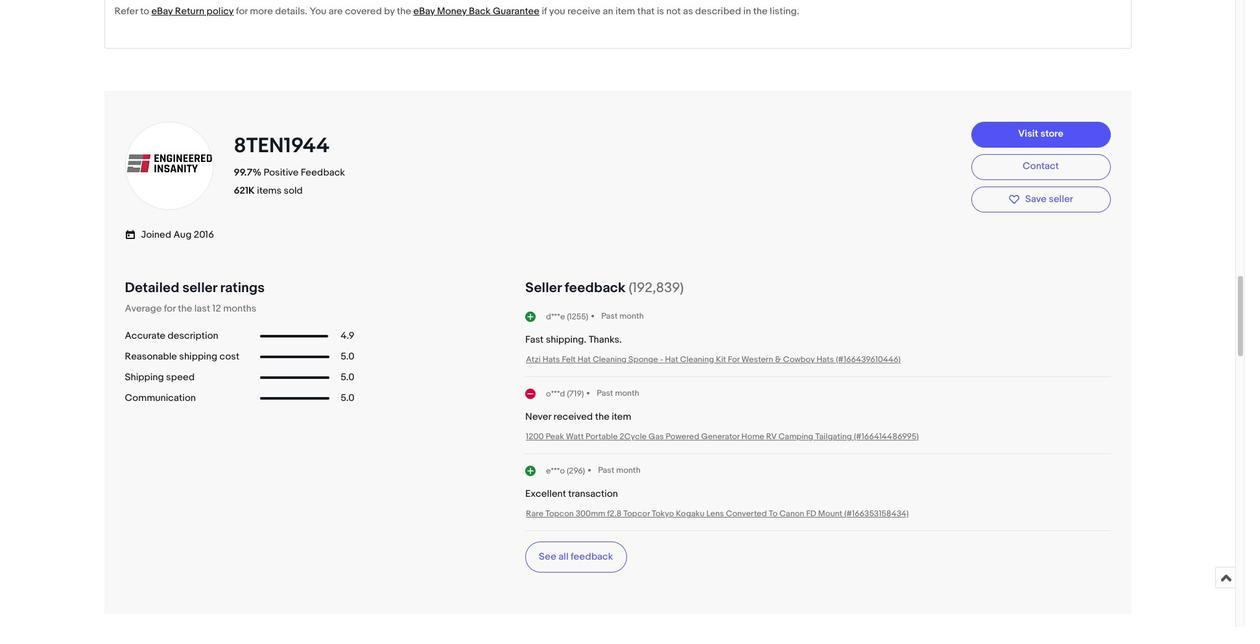 Task type: vqa. For each thing, say whether or not it's contained in the screenshot.
if,
no



Task type: locate. For each thing, give the bounding box(es) containing it.
feedback
[[565, 280, 626, 297], [571, 551, 613, 564]]

99.7% positive feedback 621k items sold
[[234, 167, 345, 197]]

detailed seller ratings
[[125, 280, 265, 297]]

cowboy
[[783, 355, 815, 365]]

topcor
[[623, 509, 650, 520]]

store
[[1040, 128, 1064, 140]]

hats left the felt
[[543, 355, 560, 365]]

1 horizontal spatial seller
[[1049, 193, 1073, 206]]

mount
[[818, 509, 842, 520]]

feedback up (1255)
[[565, 280, 626, 297]]

tailgating
[[815, 432, 852, 442]]

ebay left money
[[413, 5, 435, 17]]

past right "(719)"
[[597, 389, 613, 399]]

cleaning
[[593, 355, 627, 365], [680, 355, 714, 365]]

contact link
[[971, 154, 1111, 180]]

seller for detailed
[[182, 280, 217, 297]]

month down sponge
[[615, 389, 639, 399]]

listing.
[[770, 5, 799, 17]]

seller
[[525, 280, 562, 297]]

refer to ebay return policy for more details. you are covered by the ebay money back guarantee if you receive an item that is not as described in the listing.
[[114, 5, 799, 17]]

communication
[[125, 392, 196, 405]]

(#166353158434)
[[844, 509, 909, 520]]

1 vertical spatial seller
[[182, 280, 217, 297]]

past up thanks.
[[601, 312, 618, 322]]

item right an
[[616, 5, 635, 17]]

2 5.0 from the top
[[341, 372, 354, 384]]

description
[[168, 330, 218, 343]]

hats right cowboy
[[817, 355, 834, 365]]

0 vertical spatial feedback
[[565, 280, 626, 297]]

0 vertical spatial past month
[[601, 312, 644, 322]]

positive
[[264, 167, 299, 179]]

speed
[[166, 372, 195, 384]]

past month up thanks.
[[601, 312, 644, 322]]

feedback
[[301, 167, 345, 179]]

hat right the felt
[[578, 355, 591, 365]]

past up transaction
[[598, 466, 614, 476]]

month down 2cycle
[[616, 466, 641, 476]]

month up thanks.
[[620, 312, 644, 322]]

is
[[657, 5, 664, 17]]

1 vertical spatial 5.0
[[341, 372, 354, 384]]

shipping.
[[546, 334, 586, 346]]

0 horizontal spatial hat
[[578, 355, 591, 365]]

joined
[[141, 229, 171, 241]]

ebay right 'to'
[[151, 5, 173, 17]]

feedback right all
[[571, 551, 613, 564]]

2 vertical spatial 5.0
[[341, 392, 354, 405]]

the right by
[[397, 5, 411, 17]]

refer
[[114, 5, 138, 17]]

seller inside button
[[1049, 193, 1073, 206]]

month
[[620, 312, 644, 322], [615, 389, 639, 399], [616, 466, 641, 476]]

(#166414486995)
[[854, 432, 919, 442]]

seller feedback (192,839)
[[525, 280, 684, 297]]

1 5.0 from the top
[[341, 351, 354, 363]]

for
[[728, 355, 740, 365]]

past month
[[601, 312, 644, 322], [597, 389, 639, 399], [598, 466, 641, 476]]

you
[[549, 5, 565, 17]]

the
[[397, 5, 411, 17], [753, 5, 768, 17], [178, 303, 192, 315], [595, 411, 610, 424]]

seller for save
[[1049, 193, 1073, 206]]

0 vertical spatial month
[[620, 312, 644, 322]]

transaction
[[568, 488, 618, 501]]

past
[[601, 312, 618, 322], [597, 389, 613, 399], [598, 466, 614, 476]]

shipping speed
[[125, 372, 195, 384]]

1 vertical spatial past month
[[597, 389, 639, 399]]

99.7%
[[234, 167, 261, 179]]

item up 2cycle
[[612, 411, 631, 424]]

month for the
[[615, 389, 639, 399]]

o***d
[[546, 389, 565, 399]]

0 horizontal spatial hats
[[543, 355, 560, 365]]

1 vertical spatial for
[[164, 303, 176, 315]]

contact
[[1023, 160, 1059, 173]]

the left last
[[178, 303, 192, 315]]

receive
[[567, 5, 601, 17]]

reasonable
[[125, 351, 177, 363]]

average for the last 12 months
[[125, 303, 256, 315]]

5.0 for shipping
[[341, 351, 354, 363]]

o***d (719)
[[546, 389, 584, 399]]

cleaning down thanks.
[[593, 355, 627, 365]]

for right average
[[164, 303, 176, 315]]

atzi
[[526, 355, 541, 365]]

felt
[[562, 355, 576, 365]]

past month up transaction
[[598, 466, 641, 476]]

seller up last
[[182, 280, 217, 297]]

for
[[236, 5, 248, 17], [164, 303, 176, 315]]

by
[[384, 5, 395, 17]]

text__icon wrapper image
[[125, 228, 141, 241]]

1 ebay from the left
[[151, 5, 173, 17]]

seller right save at right
[[1049, 193, 1073, 206]]

0 vertical spatial seller
[[1049, 193, 1073, 206]]

1 horizontal spatial hat
[[665, 355, 678, 365]]

-
[[660, 355, 663, 365]]

0 horizontal spatial ebay
[[151, 5, 173, 17]]

back
[[469, 5, 491, 17]]

details.
[[275, 5, 307, 17]]

1 vertical spatial past
[[597, 389, 613, 399]]

0 vertical spatial 5.0
[[341, 351, 354, 363]]

watt
[[566, 432, 584, 442]]

5.0 for speed
[[341, 372, 354, 384]]

see all feedback link
[[525, 542, 627, 573]]

item
[[616, 5, 635, 17], [612, 411, 631, 424]]

cleaning left 'kit'
[[680, 355, 714, 365]]

1 vertical spatial feedback
[[571, 551, 613, 564]]

hat right -
[[665, 355, 678, 365]]

d***e (1255)
[[546, 312, 588, 322]]

past for the
[[597, 389, 613, 399]]

see all feedback
[[539, 551, 613, 564]]

1 horizontal spatial cleaning
[[680, 355, 714, 365]]

1 vertical spatial month
[[615, 389, 639, 399]]

2 vertical spatial past
[[598, 466, 614, 476]]

0 vertical spatial past
[[601, 312, 618, 322]]

0 horizontal spatial for
[[164, 303, 176, 315]]

2 vertical spatial month
[[616, 466, 641, 476]]

0 horizontal spatial cleaning
[[593, 355, 627, 365]]

covered
[[345, 5, 382, 17]]

past month down sponge
[[597, 389, 639, 399]]

300mm
[[576, 509, 605, 520]]

received
[[553, 411, 593, 424]]

never received the item
[[525, 411, 631, 424]]

1 horizontal spatial hats
[[817, 355, 834, 365]]

1 horizontal spatial for
[[236, 5, 248, 17]]

0 horizontal spatial seller
[[182, 280, 217, 297]]

items
[[257, 185, 282, 197]]

save seller
[[1025, 193, 1073, 206]]

rare
[[526, 509, 543, 520]]

not
[[666, 5, 681, 17]]

accurate
[[125, 330, 165, 343]]

1 horizontal spatial ebay
[[413, 5, 435, 17]]

you
[[310, 5, 326, 17]]

western
[[742, 355, 773, 365]]

for left more
[[236, 5, 248, 17]]

2cycle
[[620, 432, 647, 442]]

generator
[[701, 432, 740, 442]]



Task type: describe. For each thing, give the bounding box(es) containing it.
cost
[[220, 351, 239, 363]]

an
[[603, 5, 613, 17]]

accurate description
[[125, 330, 218, 343]]

f2.8
[[607, 509, 622, 520]]

past month for the
[[597, 389, 639, 399]]

never
[[525, 411, 551, 424]]

save seller button
[[971, 187, 1111, 213]]

see
[[539, 551, 556, 564]]

3 5.0 from the top
[[341, 392, 354, 405]]

last
[[194, 303, 210, 315]]

(#166439610446)
[[836, 355, 901, 365]]

detailed
[[125, 280, 179, 297]]

tokyo
[[652, 509, 674, 520]]

topcon
[[545, 509, 574, 520]]

the right "in"
[[753, 5, 768, 17]]

peak
[[546, 432, 564, 442]]

2 vertical spatial past month
[[598, 466, 641, 476]]

average
[[125, 303, 162, 315]]

lens
[[706, 509, 724, 520]]

guarantee
[[493, 5, 540, 17]]

sponge
[[628, 355, 658, 365]]

12
[[212, 303, 221, 315]]

all
[[558, 551, 569, 564]]

visit store
[[1018, 128, 1064, 140]]

(719)
[[567, 389, 584, 399]]

kit
[[716, 355, 726, 365]]

that
[[637, 5, 655, 17]]

canon
[[779, 509, 804, 520]]

feedback inside see all feedback link
[[571, 551, 613, 564]]

powered
[[666, 432, 699, 442]]

rare topcon 300mm f2.8 topcor tokyo kogaku lens converted to canon fd mount (#166353158434) link
[[526, 509, 909, 520]]

aug
[[173, 229, 192, 241]]

described
[[695, 5, 741, 17]]

thanks.
[[589, 334, 622, 346]]

(296)
[[567, 466, 585, 476]]

shipping
[[125, 372, 164, 384]]

2 ebay from the left
[[413, 5, 435, 17]]

ebay return policy link
[[151, 5, 234, 17]]

2 cleaning from the left
[[680, 355, 714, 365]]

shipping
[[179, 351, 217, 363]]

if
[[542, 5, 547, 17]]

in
[[743, 5, 751, 17]]

save
[[1025, 193, 1047, 206]]

policy
[[207, 5, 234, 17]]

1200 peak watt portable 2cycle gas powered generator home rv camping tailgating (#166414486995) link
[[526, 432, 919, 442]]

1 hats from the left
[[543, 355, 560, 365]]

rv
[[766, 432, 777, 442]]

&
[[775, 355, 781, 365]]

0 vertical spatial for
[[236, 5, 248, 17]]

to
[[769, 509, 778, 520]]

(192,839)
[[629, 280, 684, 297]]

8ten1944
[[234, 134, 330, 159]]

joined aug 2016
[[141, 229, 214, 241]]

reasonable shipping cost
[[125, 351, 239, 363]]

ratings
[[220, 280, 265, 297]]

2 hats from the left
[[817, 355, 834, 365]]

camping
[[778, 432, 813, 442]]

sold
[[284, 185, 303, 197]]

the up portable on the bottom of the page
[[595, 411, 610, 424]]

e***o (296)
[[546, 466, 585, 476]]

visit
[[1018, 128, 1038, 140]]

2 hat from the left
[[665, 355, 678, 365]]

d***e
[[546, 312, 565, 322]]

4.9
[[341, 330, 354, 343]]

gas
[[649, 432, 664, 442]]

home
[[741, 432, 764, 442]]

1200 peak watt portable 2cycle gas powered generator home rv camping tailgating (#166414486995)
[[526, 432, 919, 442]]

months
[[223, 303, 256, 315]]

621k
[[234, 185, 255, 197]]

excellent transaction
[[525, 488, 618, 501]]

1200
[[526, 432, 544, 442]]

return
[[175, 5, 204, 17]]

2016
[[194, 229, 214, 241]]

kogaku
[[676, 509, 705, 520]]

past for thanks.
[[601, 312, 618, 322]]

1 cleaning from the left
[[593, 355, 627, 365]]

8ten1944 image
[[124, 121, 214, 211]]

atzi hats felt hat cleaning sponge - hat cleaning kit for western & cowboy hats (#166439610446) link
[[526, 355, 901, 365]]

1 vertical spatial item
[[612, 411, 631, 424]]

fast
[[525, 334, 544, 346]]

to
[[140, 5, 149, 17]]

e***o
[[546, 466, 565, 476]]

excellent
[[525, 488, 566, 501]]

month for thanks.
[[620, 312, 644, 322]]

0 vertical spatial item
[[616, 5, 635, 17]]

fd
[[806, 509, 816, 520]]

past month for thanks.
[[601, 312, 644, 322]]

1 hat from the left
[[578, 355, 591, 365]]



